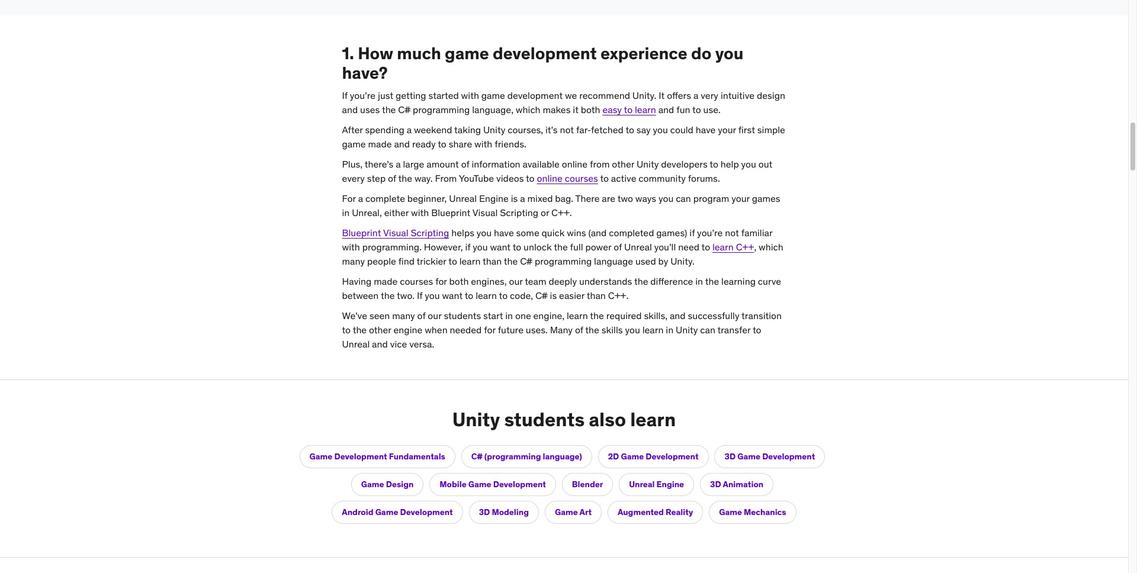 Task type: describe. For each thing, give the bounding box(es) containing it.
2d game development link
[[598, 446, 709, 469]]

two.
[[397, 290, 415, 302]]

having
[[342, 276, 372, 287]]

learn c++ link
[[713, 241, 755, 253]]

1 horizontal spatial engine
[[657, 480, 685, 490]]

you'll
[[655, 241, 676, 253]]

completed
[[609, 227, 655, 239]]

online courses to active community forums.
[[537, 172, 721, 184]]

can inside we've seen many of our students start in one engine, learn the required skills, and successfully transition to the other engine when needed for future uses. many of the skills you learn in unity can transfer to unreal and vice versa.
[[701, 324, 716, 336]]

one
[[516, 310, 531, 322]]

to down engines,
[[465, 290, 474, 302]]

3d for 3d modeling
[[479, 507, 490, 518]]

unity inside we've seen many of our students start in one engine, learn the required skills, and successfully transition to the other engine when needed for future uses. many of the skills you learn in unity can transfer to unreal and vice versa.
[[676, 324, 698, 336]]

blender link
[[562, 474, 614, 497]]

beginner,
[[408, 193, 447, 204]]

other inside we've seen many of our students start in one engine, learn the required skills, and successfully transition to the other engine when needed for future uses. many of the skills you learn in unity can transfer to unreal and vice versa.
[[369, 324, 392, 336]]

large
[[403, 158, 425, 170]]

seen
[[370, 310, 390, 322]]

made inside having made courses for both engines, our team deeply understands the difference in the learning curve between the two. if you want to learn to code, c# is easier than c++.
[[374, 276, 398, 287]]

fun
[[677, 104, 691, 115]]

plus, there's a large amount of information available online from other unity developers to help you out every step of the way. from youtube videos to
[[342, 158, 773, 184]]

recommend
[[580, 89, 631, 101]]

power
[[586, 241, 612, 253]]

forums.
[[689, 172, 721, 184]]

courses inside having made courses for both engines, our team deeply understands the difference in the learning curve between the two. if you want to learn to code, c# is easier than c++.
[[400, 276, 433, 287]]

programming.
[[363, 241, 422, 253]]

c++
[[737, 241, 755, 253]]

curve
[[759, 276, 782, 287]]

to inside , which many people find trickier to learn than the c# programming language used by unity.
[[449, 255, 457, 267]]

say
[[637, 124, 651, 136]]

students inside we've seen many of our students start in one engine, learn the required skills, and successfully transition to the other engine when needed for future uses. many of the skills you learn in unity can transfer to unreal and vice versa.
[[444, 310, 481, 322]]

after spending a weekend taking unity courses, it's not far-fetched to say you could have your first simple game made and ready to share with friends.
[[342, 124, 786, 150]]

transfer
[[718, 324, 751, 336]]

c# up mobile game development
[[472, 452, 483, 462]]

1. how much game development experience do you have?
[[342, 42, 744, 84]]

can inside for a complete beginner, unreal engine is a mixed bag. there are two ways you can program your games in unreal, either with blueprint visual scripting or c++.
[[676, 193, 692, 204]]

engine
[[394, 324, 423, 336]]

you inside 1. how much game development experience do you have?
[[716, 42, 744, 64]]

mechanics
[[744, 507, 787, 518]]

not inside "after spending a weekend taking unity courses, it's not far-fetched to say you could have your first simple game made and ready to share with friends."
[[560, 124, 574, 136]]

easy to learn and fun to use.
[[603, 104, 724, 115]]

engines,
[[471, 276, 507, 287]]

and inside "after spending a weekend taking unity courses, it's not far-fetched to say you could have your first simple game made and ready to share with friends."
[[394, 138, 410, 150]]

learn down easier on the bottom of the page
[[567, 310, 588, 322]]

unreal,
[[352, 207, 382, 219]]

blueprint visual scripting link
[[342, 227, 449, 239]]

1.
[[342, 42, 354, 64]]

to right fun
[[693, 104, 702, 115]]

and right skills,
[[670, 310, 686, 322]]

learn down skills,
[[643, 324, 664, 336]]

future
[[498, 324, 524, 336]]

and left vice
[[372, 338, 388, 350]]

game inside "link"
[[376, 507, 399, 518]]

(programming
[[485, 452, 541, 462]]

game art link
[[545, 501, 602, 524]]

if inside having made courses for both engines, our team deeply understands the difference in the learning curve between the two. if you want to learn to code, c# is easier than c++.
[[417, 290, 423, 302]]

it
[[573, 104, 579, 115]]

the left skills
[[586, 324, 600, 336]]

out
[[759, 158, 773, 170]]

3d for 3d game development
[[725, 452, 736, 462]]

3d for 3d animation
[[711, 480, 722, 490]]

of right step
[[388, 172, 396, 184]]

plus,
[[342, 158, 363, 170]]

find
[[399, 255, 415, 267]]

than inside , which many people find trickier to learn than the c# programming language used by unity.
[[483, 255, 502, 267]]

2d game development
[[609, 452, 699, 462]]

3d game development
[[725, 452, 816, 462]]

development for android game development
[[400, 507, 453, 518]]

start
[[484, 310, 503, 322]]

games
[[753, 193, 781, 204]]

development inside if you're just getting started with game development we recommend unity. it offers a very intuitive design and uses the c# programming language, which makes it both
[[508, 89, 563, 101]]

,
[[755, 241, 757, 253]]

taking
[[455, 124, 481, 136]]

use.
[[704, 104, 721, 115]]

intuitive
[[721, 89, 755, 101]]

to left code,
[[499, 290, 508, 302]]

0 horizontal spatial if
[[465, 241, 471, 253]]

2d
[[609, 452, 620, 462]]

have inside helps you have some quick wins (and completed games) if you're not familiar with programming. however, if you want to unlock the full power of unreal you'll need to
[[494, 227, 514, 239]]

modeling
[[492, 507, 529, 518]]

step
[[367, 172, 386, 184]]

is inside for a complete beginner, unreal engine is a mixed bag. there are two ways you can program your games in unreal, either with blueprint visual scripting or c++.
[[511, 193, 518, 204]]

to down the 'available'
[[526, 172, 535, 184]]

which inside if you're just getting started with game development we recommend unity. it offers a very intuitive design and uses the c# programming language, which makes it both
[[516, 104, 541, 115]]

game mechanics link
[[710, 501, 797, 524]]

than inside having made courses for both engines, our team deeply understands the difference in the learning curve between the two. if you want to learn to code, c# is easier than c++.
[[587, 290, 606, 302]]

is inside having made courses for both engines, our team deeply understands the difference in the learning curve between the two. if you want to learn to code, c# is easier than c++.
[[550, 290, 557, 302]]

to left help
[[710, 158, 719, 170]]

language,
[[472, 104, 514, 115]]

to left say
[[626, 124, 635, 136]]

videos
[[497, 172, 524, 184]]

you inside for a complete beginner, unreal engine is a mixed bag. there are two ways you can program your games in unreal, either with blueprint visual scripting or c++.
[[659, 193, 674, 204]]

you down helps
[[473, 241, 488, 253]]

you inside we've seen many of our students start in one engine, learn the required skills, and successfully transition to the other engine when needed for future uses. many of the skills you learn in unity can transfer to unreal and vice versa.
[[626, 324, 641, 336]]

unreal inside for a complete beginner, unreal engine is a mixed bag. there are two ways you can program your games in unreal, either with blueprint visual scripting or c++.
[[449, 193, 477, 204]]

helps
[[452, 227, 475, 239]]

unity. inside , which many people find trickier to learn than the c# programming language used by unity.
[[671, 255, 695, 267]]

unreal engine
[[630, 480, 685, 490]]

needed
[[450, 324, 482, 336]]

first
[[739, 124, 756, 136]]

a left mixed
[[521, 193, 526, 204]]

either
[[384, 207, 409, 219]]

3d animation link
[[701, 474, 774, 497]]

you're inside if you're just getting started with game development we recommend unity. it offers a very intuitive design and uses the c# programming language, which makes it both
[[350, 89, 376, 101]]

other inside the plus, there's a large amount of information available online from other unity developers to help you out every step of the way. from youtube videos to
[[612, 158, 635, 170]]

augmented reality link
[[608, 501, 704, 524]]

language)
[[543, 452, 583, 462]]

3d modeling link
[[469, 501, 539, 524]]

unreal up augmented
[[630, 480, 655, 490]]

unity. inside if you're just getting started with game development we recommend unity. it offers a very intuitive design and uses the c# programming language, which makes it both
[[633, 89, 657, 101]]

you inside having made courses for both engines, our team deeply understands the difference in the learning curve between the two. if you want to learn to code, c# is easier than c++.
[[425, 290, 440, 302]]

development up game design
[[335, 452, 387, 462]]

unity inside the plus, there's a large amount of information available online from other unity developers to help you out every step of the way. from youtube videos to
[[637, 158, 659, 170]]

friends.
[[495, 138, 527, 150]]

scripting inside for a complete beginner, unreal engine is a mixed bag. there are two ways you can program your games in unreal, either with blueprint visual scripting or c++.
[[500, 207, 539, 219]]

with inside if you're just getting started with game development we recommend unity. it offers a very intuitive design and uses the c# programming language, which makes it both
[[461, 89, 479, 101]]

many for people
[[342, 255, 365, 267]]

learn up the 2d game development
[[631, 408, 676, 432]]

language
[[595, 255, 634, 267]]

way.
[[415, 172, 433, 184]]

the down we've
[[353, 324, 367, 336]]

full
[[571, 241, 584, 253]]

in inside having made courses for both engines, our team deeply understands the difference in the learning curve between the two. if you want to learn to code, c# is easier than c++.
[[696, 276, 704, 287]]

to down transition
[[753, 324, 762, 336]]

with inside helps you have some quick wins (and completed games) if you're not familiar with programming. however, if you want to unlock the full power of unreal you'll need to
[[342, 241, 360, 253]]

ways
[[636, 193, 657, 204]]

with inside for a complete beginner, unreal engine is a mixed bag. there are two ways you can program your games in unreal, either with blueprint visual scripting or c++.
[[411, 207, 429, 219]]

development inside 1. how much game development experience do you have?
[[493, 42, 597, 64]]

for inside having made courses for both engines, our team deeply understands the difference in the learning curve between the two. if you want to learn to code, c# is easier than c++.
[[436, 276, 447, 287]]

bag.
[[556, 193, 574, 204]]

blueprint inside for a complete beginner, unreal engine is a mixed bag. there are two ways you can program your games in unreal, either with blueprint visual scripting or c++.
[[432, 207, 471, 219]]

want inside helps you have some quick wins (and completed games) if you're not familiar with programming. however, if you want to unlock the full power of unreal you'll need to
[[490, 241, 511, 253]]

c# (programming language) link
[[462, 446, 593, 469]]

to down we've
[[342, 324, 351, 336]]

0 vertical spatial if
[[690, 227, 695, 239]]

it's
[[546, 124, 558, 136]]

from
[[590, 158, 610, 170]]

understands
[[580, 276, 633, 287]]

engine inside for a complete beginner, unreal engine is a mixed bag. there are two ways you can program your games in unreal, either with blueprint visual scripting or c++.
[[479, 193, 509, 204]]

the left two.
[[381, 290, 395, 302]]

to down from
[[601, 172, 609, 184]]

our inside having made courses for both engines, our team deeply understands the difference in the learning curve between the two. if you want to learn to code, c# is easier than c++.
[[509, 276, 523, 287]]

share
[[449, 138, 472, 150]]

just
[[378, 89, 394, 101]]

and down it
[[659, 104, 675, 115]]

game mechanics
[[720, 507, 787, 518]]

far-
[[577, 124, 592, 136]]

easy
[[603, 104, 622, 115]]

game inside "after spending a weekend taking unity courses, it's not far-fetched to say you could have your first simple game made and ready to share with friends."
[[342, 138, 366, 150]]

in inside for a complete beginner, unreal engine is a mixed bag. there are two ways you can program your games in unreal, either with blueprint visual scripting or c++.
[[342, 207, 350, 219]]

having made courses for both engines, our team deeply understands the difference in the learning curve between the two. if you want to learn to code, c# is easier than c++.
[[342, 276, 782, 302]]

courses,
[[508, 124, 544, 136]]

with inside "after spending a weekend taking unity courses, it's not far-fetched to say you could have your first simple game made and ready to share with friends."
[[475, 138, 493, 150]]

unity students also learn
[[453, 408, 676, 432]]

youtube
[[459, 172, 494, 184]]

complete
[[366, 193, 405, 204]]

learning
[[722, 276, 756, 287]]

helps you have some quick wins (and completed games) if you're not familiar with programming. however, if you want to unlock the full power of unreal you'll need to
[[342, 227, 773, 253]]

in left "one"
[[506, 310, 513, 322]]

a inside "after spending a weekend taking unity courses, it's not far-fetched to say you could have your first simple game made and ready to share with friends."
[[407, 124, 412, 136]]

trickier
[[417, 255, 447, 267]]



Task type: locate. For each thing, give the bounding box(es) containing it.
have
[[696, 124, 716, 136], [494, 227, 514, 239]]

unreal inside we've seen many of our students start in one engine, learn the required skills, and successfully transition to the other engine when needed for future uses. many of the skills you learn in unity can transfer to unreal and vice versa.
[[342, 338, 370, 350]]

of
[[461, 158, 470, 170], [388, 172, 396, 184], [614, 241, 622, 253], [418, 310, 426, 322], [575, 324, 584, 336]]

for a complete beginner, unreal engine is a mixed bag. there are two ways you can program your games in unreal, either with blueprint visual scripting or c++.
[[342, 193, 781, 219]]

programming inside if you're just getting started with game development we recommend unity. it offers a very intuitive design and uses the c# programming language, which makes it both
[[413, 104, 470, 115]]

can left program
[[676, 193, 692, 204]]

1 horizontal spatial c++.
[[609, 290, 629, 302]]

information
[[472, 158, 521, 170]]

unity up (programming
[[453, 408, 500, 432]]

0 vertical spatial development
[[493, 42, 597, 64]]

0 horizontal spatial students
[[444, 310, 481, 322]]

to down weekend
[[438, 138, 447, 150]]

development for 3d game development
[[763, 452, 816, 462]]

1 vertical spatial unity.
[[671, 255, 695, 267]]

you're inside helps you have some quick wins (and completed games) if you're not familiar with programming. however, if you want to unlock the full power of unreal you'll need to
[[698, 227, 723, 239]]

you down required
[[626, 324, 641, 336]]

design
[[386, 480, 414, 490]]

0 vertical spatial 3d
[[725, 452, 736, 462]]

amount
[[427, 158, 459, 170]]

deeply
[[549, 276, 577, 287]]

many inside , which many people find trickier to learn than the c# programming language used by unity.
[[342, 255, 365, 267]]

can down "successfully"
[[701, 324, 716, 336]]

game inside 1. how much game development experience do you have?
[[445, 42, 489, 64]]

0 horizontal spatial many
[[342, 255, 365, 267]]

1 vertical spatial c++.
[[609, 290, 629, 302]]

3d game development link
[[715, 446, 826, 469]]

the inside the plus, there's a large amount of information available online from other unity developers to help you out every step of the way. from youtube videos to
[[399, 172, 413, 184]]

0 horizontal spatial our
[[428, 310, 442, 322]]

many inside we've seen many of our students start in one engine, learn the required skills, and successfully transition to the other engine when needed for future uses. many of the skills you learn in unity can transfer to unreal and vice versa.
[[392, 310, 415, 322]]

learn inside having made courses for both engines, our team deeply understands the difference in the learning curve between the two. if you want to learn to code, c# is easier than c++.
[[476, 290, 497, 302]]

0 horizontal spatial scripting
[[411, 227, 449, 239]]

online inside the plus, there's a large amount of information available online from other unity developers to help you out every step of the way. from youtube videos to
[[562, 158, 588, 170]]

c# inside having made courses for both engines, our team deeply understands the difference in the learning curve between the two. if you want to learn to code, c# is easier than c++.
[[536, 290, 548, 302]]

of up language
[[614, 241, 622, 253]]

1 vertical spatial courses
[[400, 276, 433, 287]]

want up needed
[[442, 290, 463, 302]]

1 horizontal spatial many
[[392, 310, 415, 322]]

to right easy on the right top
[[624, 104, 633, 115]]

c++. down bag.
[[552, 207, 572, 219]]

0 vertical spatial if
[[342, 89, 348, 101]]

quick
[[542, 227, 565, 239]]

to right need
[[702, 241, 711, 253]]

development inside "link"
[[400, 507, 453, 518]]

simple
[[758, 124, 786, 136]]

not
[[560, 124, 574, 136], [726, 227, 740, 239]]

a inside the plus, there's a large amount of information available online from other unity developers to help you out every step of the way. from youtube videos to
[[396, 158, 401, 170]]

both left engines,
[[450, 276, 469, 287]]

is down deeply
[[550, 290, 557, 302]]

0 vertical spatial unity.
[[633, 89, 657, 101]]

0 vertical spatial c++.
[[552, 207, 572, 219]]

both inside having made courses for both engines, our team deeply understands the difference in the learning curve between the two. if you want to learn to code, c# is easier than c++.
[[450, 276, 469, 287]]

0 horizontal spatial visual
[[383, 227, 409, 239]]

0 horizontal spatial can
[[676, 193, 692, 204]]

of inside helps you have some quick wins (and completed games) if you're not familiar with programming. however, if you want to unlock the full power of unreal you'll need to
[[614, 241, 622, 253]]

learn down engines,
[[476, 290, 497, 302]]

for down trickier
[[436, 276, 447, 287]]

if
[[342, 89, 348, 101], [417, 290, 423, 302]]

0 vertical spatial many
[[342, 255, 365, 267]]

android
[[342, 507, 374, 518]]

available
[[523, 158, 560, 170]]

1 horizontal spatial 3d
[[711, 480, 722, 490]]

0 horizontal spatial other
[[369, 324, 392, 336]]

0 horizontal spatial both
[[450, 276, 469, 287]]

0 horizontal spatial engine
[[479, 193, 509, 204]]

0 horizontal spatial not
[[560, 124, 574, 136]]

game design
[[361, 480, 414, 490]]

do
[[692, 42, 712, 64]]

1 horizontal spatial blueprint
[[432, 207, 471, 219]]

1 horizontal spatial courses
[[565, 172, 599, 184]]

familiar
[[742, 227, 773, 239]]

from
[[435, 172, 457, 184]]

1 horizontal spatial if
[[417, 290, 423, 302]]

made inside "after spending a weekend taking unity courses, it's not far-fetched to say you could have your first simple game made and ready to share with friends."
[[368, 138, 392, 150]]

easier
[[560, 290, 585, 302]]

0 vertical spatial online
[[562, 158, 588, 170]]

1 vertical spatial game
[[482, 89, 505, 101]]

0 vertical spatial students
[[444, 310, 481, 322]]

0 horizontal spatial is
[[511, 193, 518, 204]]

to down however,
[[449, 255, 457, 267]]

development down c# (programming language) link
[[494, 480, 546, 490]]

c# down team
[[536, 290, 548, 302]]

the inside if you're just getting started with game development we recommend unity. it offers a very intuitive design and uses the c# programming language, which makes it both
[[382, 104, 396, 115]]

which up courses,
[[516, 104, 541, 115]]

need
[[679, 241, 700, 253]]

your left first
[[719, 124, 737, 136]]

0 vertical spatial visual
[[473, 207, 498, 219]]

1 horizontal spatial you're
[[698, 227, 723, 239]]

unreal
[[449, 193, 477, 204], [625, 241, 652, 253], [342, 338, 370, 350], [630, 480, 655, 490]]

unity. left it
[[633, 89, 657, 101]]

the inside , which many people find trickier to learn than the c# programming language used by unity.
[[504, 255, 518, 267]]

we
[[565, 89, 578, 101]]

1 vertical spatial can
[[701, 324, 716, 336]]

uses
[[360, 104, 380, 115]]

blender
[[572, 480, 604, 490]]

0 horizontal spatial have
[[494, 227, 514, 239]]

0 vertical spatial which
[[516, 104, 541, 115]]

1 horizontal spatial than
[[587, 290, 606, 302]]

1 vertical spatial engine
[[657, 480, 685, 490]]

development
[[493, 42, 597, 64], [508, 89, 563, 101]]

a
[[694, 89, 699, 101], [407, 124, 412, 136], [396, 158, 401, 170], [358, 193, 363, 204], [521, 193, 526, 204]]

1 vertical spatial have
[[494, 227, 514, 239]]

1 horizontal spatial students
[[505, 408, 585, 432]]

1 vertical spatial you're
[[698, 227, 723, 239]]

in
[[342, 207, 350, 219], [696, 276, 704, 287], [506, 310, 513, 322], [666, 324, 674, 336]]

1 vertical spatial not
[[726, 227, 740, 239]]

programming down full
[[535, 255, 592, 267]]

c# inside if you're just getting started with game development we recommend unity. it offers a very intuitive design and uses the c# programming language, which makes it both
[[398, 104, 411, 115]]

in down skills,
[[666, 324, 674, 336]]

0 vertical spatial scripting
[[500, 207, 539, 219]]

1 vertical spatial want
[[442, 290, 463, 302]]

program
[[694, 193, 730, 204]]

1 horizontal spatial can
[[701, 324, 716, 336]]

3d up 3d animation at the bottom of page
[[725, 452, 736, 462]]

game up language,
[[482, 89, 505, 101]]

0 vertical spatial engine
[[479, 193, 509, 204]]

1 horizontal spatial programming
[[535, 255, 592, 267]]

learn left c++
[[713, 241, 734, 253]]

0 vertical spatial you're
[[350, 89, 376, 101]]

art
[[580, 507, 592, 518]]

unity inside "after spending a weekend taking unity courses, it's not far-fetched to say you could have your first simple game made and ready to share with friends."
[[484, 124, 506, 136]]

mobile game development
[[440, 480, 546, 490]]

active
[[612, 172, 637, 184]]

have down use.
[[696, 124, 716, 136]]

our up code,
[[509, 276, 523, 287]]

and
[[342, 104, 358, 115], [659, 104, 675, 115], [394, 138, 410, 150], [670, 310, 686, 322], [372, 338, 388, 350]]

0 vertical spatial want
[[490, 241, 511, 253]]

than down understands
[[587, 290, 606, 302]]

1 horizontal spatial our
[[509, 276, 523, 287]]

1 vertical spatial is
[[550, 290, 557, 302]]

many
[[342, 255, 365, 267], [392, 310, 415, 322]]

1 vertical spatial 3d
[[711, 480, 722, 490]]

and inside if you're just getting started with game development we recommend unity. it offers a very intuitive design and uses the c# programming language, which makes it both
[[342, 104, 358, 115]]

students up c# (programming language)
[[505, 408, 585, 432]]

you right helps
[[477, 227, 492, 239]]

game development fundamentals link
[[300, 446, 456, 469]]

c#
[[398, 104, 411, 115], [521, 255, 533, 267], [536, 290, 548, 302], [472, 452, 483, 462]]

versa.
[[410, 338, 435, 350]]

visual inside for a complete beginner, unreal engine is a mixed bag. there are two ways you can program your games in unreal, either with blueprint visual scripting or c++.
[[473, 207, 498, 219]]

c++. down understands
[[609, 290, 629, 302]]

unity down language,
[[484, 124, 506, 136]]

makes
[[543, 104, 571, 115]]

1 vertical spatial scripting
[[411, 227, 449, 239]]

0 vertical spatial blueprint
[[432, 207, 471, 219]]

1 vertical spatial students
[[505, 408, 585, 432]]

2 vertical spatial game
[[342, 138, 366, 150]]

however,
[[424, 241, 463, 253]]

of right many
[[575, 324, 584, 336]]

c++.
[[552, 207, 572, 219], [609, 290, 629, 302]]

1 vertical spatial if
[[465, 241, 471, 253]]

1 vertical spatial your
[[732, 193, 750, 204]]

learn up say
[[635, 104, 657, 115]]

fetched
[[592, 124, 624, 136]]

programming
[[413, 104, 470, 115], [535, 255, 592, 267]]

difference
[[651, 276, 694, 287]]

1 vertical spatial made
[[374, 276, 398, 287]]

0 vertical spatial is
[[511, 193, 518, 204]]

visual up the programming.
[[383, 227, 409, 239]]

mixed
[[528, 193, 553, 204]]

many for of
[[392, 310, 415, 322]]

if
[[690, 227, 695, 239], [465, 241, 471, 253]]

we've seen many of our students start in one engine, learn the required skills, and successfully transition to the other engine when needed for future uses. many of the skills you learn in unity can transfer to unreal and vice versa.
[[342, 310, 782, 350]]

0 vertical spatial for
[[436, 276, 447, 287]]

0 vertical spatial both
[[581, 104, 601, 115]]

1 horizontal spatial not
[[726, 227, 740, 239]]

other
[[612, 158, 635, 170], [369, 324, 392, 336]]

0 horizontal spatial 3d
[[479, 507, 490, 518]]

of up engine
[[418, 310, 426, 322]]

not inside helps you have some quick wins (and completed games) if you're not familiar with programming. however, if you want to unlock the full power of unreal you'll need to
[[726, 227, 740, 239]]

both inside if you're just getting started with game development we recommend unity. it offers a very intuitive design and uses the c# programming language, which makes it both
[[581, 104, 601, 115]]

you're up the "uses"
[[350, 89, 376, 101]]

the down used
[[635, 276, 649, 287]]

blueprint visual scripting
[[342, 227, 449, 239]]

experience
[[601, 42, 688, 64]]

3d left animation
[[711, 480, 722, 490]]

0 horizontal spatial you're
[[350, 89, 376, 101]]

1 vertical spatial programming
[[535, 255, 592, 267]]

design
[[757, 89, 786, 101]]

1 vertical spatial online
[[537, 172, 563, 184]]

a inside if you're just getting started with game development we recommend unity. it offers a very intuitive design and uses the c# programming language, which makes it both
[[694, 89, 699, 101]]

1 horizontal spatial both
[[581, 104, 601, 115]]

0 vertical spatial have
[[696, 124, 716, 136]]

1 vertical spatial blueprint
[[342, 227, 381, 239]]

, which many people find trickier to learn than the c# programming language used by unity.
[[342, 241, 784, 267]]

courses up there
[[565, 172, 599, 184]]

which right ,
[[759, 241, 784, 253]]

c++. inside for a complete beginner, unreal engine is a mixed bag. there are two ways you can program your games in unreal, either with blueprint visual scripting or c++.
[[552, 207, 572, 219]]

to
[[624, 104, 633, 115], [693, 104, 702, 115], [626, 124, 635, 136], [438, 138, 447, 150], [710, 158, 719, 170], [526, 172, 535, 184], [601, 172, 609, 184], [513, 241, 522, 253], [702, 241, 711, 253], [449, 255, 457, 267], [465, 290, 474, 302], [499, 290, 508, 302], [342, 324, 351, 336], [753, 324, 762, 336]]

1 vertical spatial for
[[484, 324, 496, 336]]

games)
[[657, 227, 688, 239]]

you right two.
[[425, 290, 440, 302]]

it
[[659, 89, 665, 101]]

if right two.
[[417, 290, 423, 302]]

you inside the plus, there's a large amount of information available online from other unity developers to help you out every step of the way. from youtube videos to
[[742, 158, 757, 170]]

the up skills
[[591, 310, 604, 322]]

2 vertical spatial 3d
[[479, 507, 490, 518]]

if down helps
[[465, 241, 471, 253]]

if down have?
[[342, 89, 348, 101]]

for inside we've seen many of our students start in one engine, learn the required skills, and successfully transition to the other engine when needed for future uses. many of the skills you learn in unity can transfer to unreal and vice versa.
[[484, 324, 496, 336]]

we've
[[342, 310, 368, 322]]

help
[[721, 158, 740, 170]]

unreal down completed
[[625, 241, 652, 253]]

to down some
[[513, 241, 522, 253]]

want inside having made courses for both engines, our team deeply understands the difference in the learning curve between the two. if you want to learn to code, c# is easier than c++.
[[442, 290, 463, 302]]

a right for
[[358, 193, 363, 204]]

0 vertical spatial can
[[676, 193, 692, 204]]

offers
[[667, 89, 692, 101]]

our inside we've seen many of our students start in one engine, learn the required skills, and successfully transition to the other engine when needed for future uses. many of the skills you learn in unity can transfer to unreal and vice versa.
[[428, 310, 442, 322]]

1 horizontal spatial have
[[696, 124, 716, 136]]

easy to learn link
[[603, 104, 657, 115]]

the left full
[[554, 241, 568, 253]]

c# down "unlock"
[[521, 255, 533, 267]]

want up engines,
[[490, 241, 511, 253]]

0 horizontal spatial programming
[[413, 104, 470, 115]]

game design link
[[351, 474, 424, 497]]

game
[[445, 42, 489, 64], [482, 89, 505, 101], [342, 138, 366, 150]]

1 horizontal spatial for
[[484, 324, 496, 336]]

0 vertical spatial our
[[509, 276, 523, 287]]

visual up helps
[[473, 207, 498, 219]]

0 horizontal spatial which
[[516, 104, 541, 115]]

1 vertical spatial development
[[508, 89, 563, 101]]

0 horizontal spatial if
[[342, 89, 348, 101]]

have inside "after spending a weekend taking unity courses, it's not far-fetched to say you could have your first simple game made and ready to share with friends."
[[696, 124, 716, 136]]

learn inside , which many people find trickier to learn than the c# programming language used by unity.
[[460, 255, 481, 267]]

unreal inside helps you have some quick wins (and completed games) if you're not familiar with programming. however, if you want to unlock the full power of unreal you'll need to
[[625, 241, 652, 253]]

you inside "after spending a weekend taking unity courses, it's not far-fetched to say you could have your first simple game made and ready to share with friends."
[[653, 124, 668, 136]]

made
[[368, 138, 392, 150], [374, 276, 398, 287]]

c++. inside having made courses for both engines, our team deeply understands the difference in the learning curve between the two. if you want to learn to code, c# is easier than c++.
[[609, 290, 629, 302]]

0 vertical spatial programming
[[413, 104, 470, 115]]

0 vertical spatial game
[[445, 42, 489, 64]]

your inside for a complete beginner, unreal engine is a mixed bag. there are two ways you can program your games in unreal, either with blueprint visual scripting or c++.
[[732, 193, 750, 204]]

courses up two.
[[400, 276, 433, 287]]

game right much
[[445, 42, 489, 64]]

unity.
[[633, 89, 657, 101], [671, 255, 695, 267]]

1 vertical spatial which
[[759, 241, 784, 253]]

other down seen
[[369, 324, 392, 336]]

1 vertical spatial than
[[587, 290, 606, 302]]

many up having
[[342, 255, 365, 267]]

or
[[541, 207, 550, 219]]

(and
[[589, 227, 607, 239]]

unity. down need
[[671, 255, 695, 267]]

with down beginner,
[[411, 207, 429, 219]]

getting
[[396, 89, 427, 101]]

of up youtube
[[461, 158, 470, 170]]

for down start
[[484, 324, 496, 336]]

0 vertical spatial courses
[[565, 172, 599, 184]]

programming inside , which many people find trickier to learn than the c# programming language used by unity.
[[535, 255, 592, 267]]

development up we
[[493, 42, 597, 64]]

than up engines,
[[483, 255, 502, 267]]

scripting up some
[[500, 207, 539, 219]]

code,
[[510, 290, 533, 302]]

and left ready
[[394, 138, 410, 150]]

1 vertical spatial many
[[392, 310, 415, 322]]

1 horizontal spatial other
[[612, 158, 635, 170]]

with right started
[[461, 89, 479, 101]]

development up animation
[[763, 452, 816, 462]]

other up the active
[[612, 158, 635, 170]]

weekend
[[414, 124, 453, 136]]

1 horizontal spatial want
[[490, 241, 511, 253]]

community
[[639, 172, 686, 184]]

the inside helps you have some quick wins (and completed games) if you're not familiar with programming. however, if you want to unlock the full power of unreal you'll need to
[[554, 241, 568, 253]]

development for mobile game development
[[494, 480, 546, 490]]

development for 2d game development
[[646, 452, 699, 462]]

a left very
[[694, 89, 699, 101]]

engine down videos
[[479, 193, 509, 204]]

your left games
[[732, 193, 750, 204]]

you right say
[[653, 124, 668, 136]]

1 horizontal spatial is
[[550, 290, 557, 302]]

0 horizontal spatial courses
[[400, 276, 433, 287]]

many up engine
[[392, 310, 415, 322]]

the left learning at the right of the page
[[706, 276, 720, 287]]

1 vertical spatial our
[[428, 310, 442, 322]]

unreal down we've
[[342, 338, 370, 350]]

development up unreal engine
[[646, 452, 699, 462]]

1 horizontal spatial unity.
[[671, 255, 695, 267]]

in right difference at the right of the page
[[696, 276, 704, 287]]

unreal down youtube
[[449, 193, 477, 204]]

0 vertical spatial your
[[719, 124, 737, 136]]

c# inside , which many people find trickier to learn than the c# programming language used by unity.
[[521, 255, 533, 267]]

which inside , which many people find trickier to learn than the c# programming language used by unity.
[[759, 241, 784, 253]]

1 horizontal spatial scripting
[[500, 207, 539, 219]]

by
[[659, 255, 669, 267]]

1 vertical spatial both
[[450, 276, 469, 287]]

for
[[342, 193, 356, 204]]

used
[[636, 255, 657, 267]]

the down large
[[399, 172, 413, 184]]

you right ways
[[659, 193, 674, 204]]

online down the 'available'
[[537, 172, 563, 184]]

mobile game development link
[[430, 474, 557, 497]]

your inside "after spending a weekend taking unity courses, it's not far-fetched to say you could have your first simple game made and ready to share with friends."
[[719, 124, 737, 136]]

0 horizontal spatial c++.
[[552, 207, 572, 219]]

there
[[576, 193, 600, 204]]

students up needed
[[444, 310, 481, 322]]

you're up need
[[698, 227, 723, 239]]

game inside if you're just getting started with game development we recommend unity. it offers a very intuitive design and uses the c# programming language, which makes it both
[[482, 89, 505, 101]]

scripting up however,
[[411, 227, 449, 239]]

if inside if you're just getting started with game development we recommend unity. it offers a very intuitive design and uses the c# programming language, which makes it both
[[342, 89, 348, 101]]

1 vertical spatial other
[[369, 324, 392, 336]]

than
[[483, 255, 502, 267], [587, 290, 606, 302]]

you
[[716, 42, 744, 64], [653, 124, 668, 136], [742, 158, 757, 170], [659, 193, 674, 204], [477, 227, 492, 239], [473, 241, 488, 253], [425, 290, 440, 302], [626, 324, 641, 336]]

1 vertical spatial if
[[417, 290, 423, 302]]

0 horizontal spatial for
[[436, 276, 447, 287]]

you left out
[[742, 158, 757, 170]]



Task type: vqa. For each thing, say whether or not it's contained in the screenshot.
the top World
no



